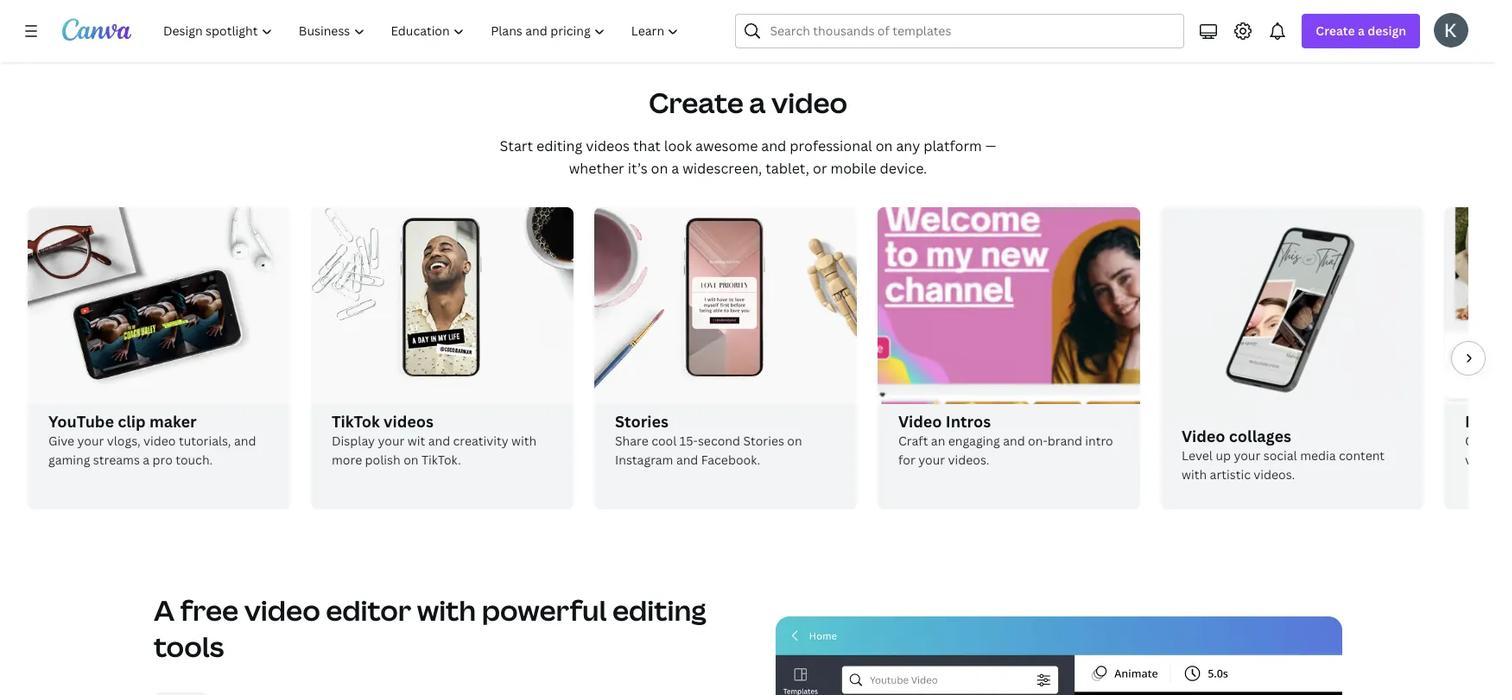 Task type: vqa. For each thing, say whether or not it's contained in the screenshot.
From idea to design with Magic Design
no



Task type: describe. For each thing, give the bounding box(es) containing it.
editor
[[326, 592, 411, 629]]

it's
[[628, 159, 648, 178]]

editing inside a free video editor with powerful editing tools
[[613, 592, 707, 629]]

prom link
[[1465, 411, 1496, 432]]

polish
[[365, 452, 401, 468]]

brand
[[1048, 433, 1082, 449]]

with inside video collages level up your social media content with artistic videos.
[[1182, 467, 1207, 483]]

video intros link
[[899, 411, 1120, 432]]

powerful
[[482, 592, 607, 629]]

or
[[813, 159, 827, 178]]

video intros image
[[878, 131, 1140, 481]]

instagram
[[615, 452, 673, 468]]

youtube clip maker give your vlogs, video tutorials, and gaming streams a pro touch.
[[48, 411, 256, 468]]

awesome
[[696, 137, 758, 156]]

your inside tiktok videos display your wit and creativity with more polish on tiktok.
[[378, 433, 405, 449]]

1 horizontal spatial stories
[[743, 433, 784, 449]]

start editing videos that look awesome and professional on any platform — whether it's on a widescreen, tablet, or mobile device.
[[500, 137, 996, 178]]

promo videos image
[[1445, 207, 1496, 404]]

video for create a video
[[771, 84, 848, 121]]

tiktok
[[332, 411, 380, 432]]

video for a free video editor with powerful editing tools
[[244, 592, 320, 629]]

video intros craft an engaging and on-brand intro for your videos.
[[899, 411, 1113, 468]]

kendall parks image
[[1434, 13, 1469, 48]]

videos. inside video collages level up your social media content with artistic videos.
[[1254, 467, 1295, 483]]

artistic
[[1210, 467, 1251, 483]]

with inside tiktok videos display your wit and creativity with more polish on tiktok.
[[511, 433, 537, 449]]

videos. inside video intros craft an engaging and on-brand intro for your videos.
[[948, 452, 990, 468]]

second
[[698, 433, 740, 449]]

intros
[[946, 411, 991, 432]]

a up awesome
[[749, 84, 766, 121]]

Search search field
[[770, 15, 1174, 48]]

facebook.
[[701, 452, 760, 468]]

stories image
[[594, 207, 857, 404]]

create for create a design
[[1316, 22, 1355, 39]]

video for video intros
[[899, 411, 942, 432]]

maker
[[149, 411, 197, 432]]

editing inside start editing videos that look awesome and professional on any platform — whether it's on a widescreen, tablet, or mobile device.
[[536, 137, 583, 156]]

media
[[1300, 448, 1336, 464]]

stories share cool 15-second stories on instagram and facebook.
[[615, 411, 802, 468]]

start
[[500, 137, 533, 156]]

create a design
[[1316, 22, 1407, 39]]

top level navigation element
[[152, 14, 694, 48]]

and inside video intros craft an engaging and on-brand intro for your videos.
[[1003, 433, 1025, 449]]

15-
[[680, 433, 698, 449]]

for
[[899, 452, 916, 468]]

video inside youtube clip maker give your vlogs, video tutorials, and gaming streams a pro touch.
[[143, 433, 176, 449]]

—
[[985, 137, 996, 156]]

tiktok.
[[422, 452, 461, 468]]

content
[[1339, 448, 1385, 464]]

cool
[[652, 433, 677, 449]]

more
[[332, 452, 362, 468]]

your inside youtube clip maker give your vlogs, video tutorials, and gaming streams a pro touch.
[[77, 433, 104, 449]]

video collages link
[[1182, 426, 1403, 447]]

gaming
[[48, 452, 90, 468]]

video for video collages
[[1182, 426, 1226, 447]]

prom
[[1465, 411, 1496, 432]]

display
[[332, 433, 375, 449]]

create a video
[[649, 84, 848, 121]]

whether
[[569, 159, 624, 178]]

that
[[633, 137, 661, 156]]

look
[[664, 137, 692, 156]]



Task type: locate. For each thing, give the bounding box(es) containing it.
youtube clip maker image
[[28, 207, 290, 404]]

on right it's at the top
[[651, 159, 668, 178]]

editing
[[536, 137, 583, 156], [613, 592, 707, 629]]

creat
[[1465, 433, 1496, 449]]

your down youtube
[[77, 433, 104, 449]]

create
[[1316, 22, 1355, 39], [649, 84, 744, 121]]

create for create a video
[[649, 84, 744, 121]]

on inside stories share cool 15-second stories on instagram and facebook.
[[787, 433, 802, 449]]

0 vertical spatial stories
[[615, 411, 669, 432]]

0 horizontal spatial videos.
[[948, 452, 990, 468]]

a inside dropdown button
[[1358, 22, 1365, 39]]

platform
[[924, 137, 982, 156]]

with right creativity
[[511, 433, 537, 449]]

videos up the whether
[[586, 137, 630, 156]]

your down collages
[[1234, 448, 1261, 464]]

0 horizontal spatial editing
[[536, 137, 583, 156]]

2 vertical spatial with
[[417, 592, 476, 629]]

vlogs,
[[107, 433, 141, 449]]

video inside video collages level up your social media content with artistic videos.
[[1182, 426, 1226, 447]]

2 horizontal spatial with
[[1182, 467, 1207, 483]]

videos inside tiktok videos display your wit and creativity with more polish on tiktok.
[[384, 411, 434, 432]]

free
[[180, 592, 239, 629]]

2 horizontal spatial video
[[771, 84, 848, 121]]

an
[[931, 433, 945, 449]]

any
[[896, 137, 920, 156]]

device.
[[880, 159, 927, 178]]

with right editor
[[417, 592, 476, 629]]

1 horizontal spatial videos.
[[1254, 467, 1295, 483]]

and inside tiktok videos display your wit and creativity with more polish on tiktok.
[[428, 433, 450, 449]]

on inside tiktok videos display your wit and creativity with more polish on tiktok.
[[404, 452, 419, 468]]

a left 'pro'
[[143, 452, 150, 468]]

tiktok videos display your wit and creativity with more polish on tiktok.
[[332, 411, 537, 468]]

your
[[77, 433, 104, 449], [378, 433, 405, 449], [1234, 448, 1261, 464], [919, 452, 945, 468]]

and inside start editing videos that look awesome and professional on any platform — whether it's on a widescreen, tablet, or mobile device.
[[761, 137, 787, 156]]

0 vertical spatial videos
[[586, 137, 630, 156]]

1 vertical spatial create
[[649, 84, 744, 121]]

video up professional
[[771, 84, 848, 121]]

tools
[[154, 628, 224, 665]]

0 vertical spatial video
[[771, 84, 848, 121]]

and
[[761, 137, 787, 156], [234, 433, 256, 449], [428, 433, 450, 449], [1003, 433, 1025, 449], [676, 452, 698, 468]]

a inside youtube clip maker give your vlogs, video tutorials, and gaming streams a pro touch.
[[143, 452, 150, 468]]

0 horizontal spatial create
[[649, 84, 744, 121]]

and up tablet,
[[761, 137, 787, 156]]

collages
[[1229, 426, 1291, 447]]

pro
[[153, 452, 173, 468]]

1 horizontal spatial create
[[1316, 22, 1355, 39]]

stories link
[[615, 411, 836, 432]]

0 horizontal spatial video
[[143, 433, 176, 449]]

design
[[1368, 22, 1407, 39]]

videos. down engaging
[[948, 452, 990, 468]]

touch.
[[176, 452, 213, 468]]

wit
[[408, 433, 425, 449]]

2 vertical spatial video
[[244, 592, 320, 629]]

intro
[[1085, 433, 1113, 449]]

stories up the share
[[615, 411, 669, 432]]

engaging
[[948, 433, 1000, 449]]

0 vertical spatial editing
[[536, 137, 583, 156]]

1 vertical spatial with
[[1182, 467, 1207, 483]]

a
[[1358, 22, 1365, 39], [749, 84, 766, 121], [672, 159, 679, 178], [143, 452, 150, 468]]

video collages level up your social media content with artistic videos.
[[1182, 426, 1385, 483]]

creativity
[[453, 433, 509, 449]]

videos inside start editing videos that look awesome and professional on any platform — whether it's on a widescreen, tablet, or mobile device.
[[586, 137, 630, 156]]

a left design
[[1358, 22, 1365, 39]]

and inside stories share cool 15-second stories on instagram and facebook.
[[676, 452, 698, 468]]

None search field
[[736, 14, 1185, 48]]

0 horizontal spatial with
[[417, 592, 476, 629]]

tiktok videos image
[[311, 207, 574, 404]]

1 horizontal spatial video
[[244, 592, 320, 629]]

and down 15-
[[676, 452, 698, 468]]

on down wit
[[404, 452, 419, 468]]

0 vertical spatial create
[[1316, 22, 1355, 39]]

video collages image
[[1161, 207, 1424, 419]]

video inside video intros craft an engaging and on-brand intro for your videos.
[[899, 411, 942, 432]]

with inside a free video editor with powerful editing tools
[[417, 592, 476, 629]]

tablet,
[[766, 159, 810, 178]]

on-
[[1028, 433, 1048, 449]]

level
[[1182, 448, 1213, 464]]

and right tutorials,
[[234, 433, 256, 449]]

social
[[1264, 448, 1297, 464]]

stories up facebook. at the bottom
[[743, 433, 784, 449]]

a
[[154, 592, 175, 629]]

streams
[[93, 452, 140, 468]]

youtube clip maker link
[[48, 411, 270, 432]]

a inside start editing videos that look awesome and professional on any platform — whether it's on a widescreen, tablet, or mobile device.
[[672, 159, 679, 178]]

and inside youtube clip maker give your vlogs, video tutorials, and gaming streams a pro touch.
[[234, 433, 256, 449]]

create left design
[[1316, 22, 1355, 39]]

share
[[615, 433, 649, 449]]

tiktok videos link
[[332, 411, 553, 432]]

youtube
[[48, 411, 114, 432]]

1 vertical spatial editing
[[613, 592, 707, 629]]

videos
[[586, 137, 630, 156], [384, 411, 434, 432]]

1 vertical spatial stories
[[743, 433, 784, 449]]

videos. down social
[[1254, 467, 1295, 483]]

create inside dropdown button
[[1316, 22, 1355, 39]]

up
[[1216, 448, 1231, 464]]

clip
[[118, 411, 146, 432]]

video up level
[[1182, 426, 1226, 447]]

and down video intros link
[[1003, 433, 1025, 449]]

video inside a free video editor with powerful editing tools
[[244, 592, 320, 629]]

0 horizontal spatial stories
[[615, 411, 669, 432]]

video right free
[[244, 592, 320, 629]]

your inside video collages level up your social media content with artistic videos.
[[1234, 448, 1261, 464]]

1 horizontal spatial with
[[511, 433, 537, 449]]

and up tiktok.
[[428, 433, 450, 449]]

0 vertical spatial with
[[511, 433, 537, 449]]

create up 'look'
[[649, 84, 744, 121]]

videos up wit
[[384, 411, 434, 432]]

1 horizontal spatial videos
[[586, 137, 630, 156]]

your down an
[[919, 452, 945, 468]]

1 horizontal spatial video
[[1182, 426, 1226, 447]]

on left any
[[876, 137, 893, 156]]

0 horizontal spatial videos
[[384, 411, 434, 432]]

video
[[771, 84, 848, 121], [143, 433, 176, 449], [244, 592, 320, 629]]

0 horizontal spatial video
[[899, 411, 942, 432]]

your inside video intros craft an engaging and on-brand intro for your videos.
[[919, 452, 945, 468]]

video
[[899, 411, 942, 432], [1182, 426, 1226, 447]]

mobile
[[831, 159, 876, 178]]

craft
[[899, 433, 928, 449]]

with
[[511, 433, 537, 449], [1182, 467, 1207, 483], [417, 592, 476, 629]]

on down the stories link
[[787, 433, 802, 449]]

1 vertical spatial videos
[[384, 411, 434, 432]]

video up craft
[[899, 411, 942, 432]]

video up 'pro'
[[143, 433, 176, 449]]

your up polish
[[378, 433, 405, 449]]

create a design button
[[1302, 14, 1420, 48]]

on
[[876, 137, 893, 156], [651, 159, 668, 178], [787, 433, 802, 449], [404, 452, 419, 468]]

1 horizontal spatial editing
[[613, 592, 707, 629]]

prom creat
[[1465, 411, 1496, 468]]

stories
[[615, 411, 669, 432], [743, 433, 784, 449]]

with down level
[[1182, 467, 1207, 483]]

professional
[[790, 137, 872, 156]]

give
[[48, 433, 74, 449]]

a free video editor with powerful editing tools
[[154, 592, 707, 665]]

tutorials,
[[179, 433, 231, 449]]

videos.
[[948, 452, 990, 468], [1254, 467, 1295, 483]]

1 vertical spatial video
[[143, 433, 176, 449]]

a down 'look'
[[672, 159, 679, 178]]

widescreen,
[[683, 159, 762, 178]]



